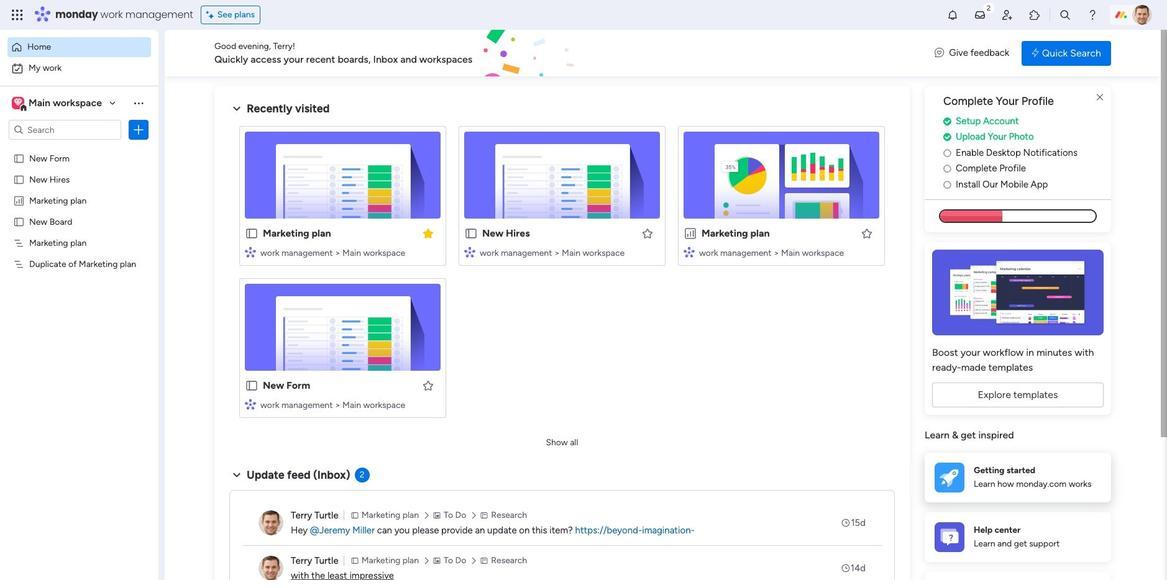 Task type: describe. For each thing, give the bounding box(es) containing it.
select product image
[[11, 9, 24, 21]]

terry turtle image
[[1133, 5, 1152, 25]]

1 check circle image from the top
[[944, 117, 952, 126]]

help center element
[[925, 513, 1111, 562]]

update feed image
[[974, 9, 986, 21]]

close update feed (inbox) image
[[229, 468, 244, 483]]

Search in workspace field
[[26, 123, 104, 137]]

workspace selection element
[[12, 96, 104, 112]]

public dashboard image inside quick search results list box
[[684, 227, 697, 241]]

v2 bolt switch image
[[1032, 46, 1039, 60]]

search everything image
[[1059, 9, 1072, 21]]

1 terry turtle image from the top
[[259, 511, 283, 536]]

2 image
[[983, 1, 995, 15]]

2 terry turtle image from the top
[[259, 556, 283, 581]]

1 vertical spatial add to favorites image
[[422, 379, 434, 392]]

options image
[[132, 124, 145, 136]]

1 vertical spatial option
[[7, 58, 151, 78]]

see plans image
[[206, 8, 217, 22]]

remove from favorites image
[[422, 227, 434, 240]]

2 element
[[355, 468, 370, 483]]

getting started element
[[925, 453, 1111, 503]]

v2 user feedback image
[[935, 46, 944, 60]]

templates image image
[[936, 250, 1100, 336]]

2 workspace image from the left
[[14, 96, 22, 110]]

1 workspace image from the left
[[12, 96, 24, 110]]

2 vertical spatial option
[[0, 147, 159, 149]]

invite members image
[[1001, 9, 1014, 21]]



Task type: locate. For each thing, give the bounding box(es) containing it.
workspace options image
[[132, 97, 145, 109]]

1 vertical spatial public dashboard image
[[684, 227, 697, 241]]

0 vertical spatial add to favorites image
[[641, 227, 654, 240]]

0 vertical spatial public dashboard image
[[13, 195, 25, 206]]

0 horizontal spatial add to favorites image
[[422, 379, 434, 392]]

check circle image
[[944, 117, 952, 126], [944, 133, 952, 142]]

public dashboard image
[[13, 195, 25, 206], [684, 227, 697, 241]]

1 vertical spatial circle o image
[[944, 164, 952, 174]]

0 vertical spatial terry turtle image
[[259, 511, 283, 536]]

terry turtle image
[[259, 511, 283, 536], [259, 556, 283, 581]]

0 vertical spatial option
[[7, 37, 151, 57]]

public board image
[[464, 227, 478, 241]]

circle o image
[[944, 180, 952, 189]]

dapulse x slim image
[[1093, 90, 1108, 105]]

1 horizontal spatial public dashboard image
[[684, 227, 697, 241]]

2 check circle image from the top
[[944, 133, 952, 142]]

workspace image
[[12, 96, 24, 110], [14, 96, 22, 110]]

monday marketplace image
[[1029, 9, 1041, 21]]

0 horizontal spatial public dashboard image
[[13, 195, 25, 206]]

1 vertical spatial check circle image
[[944, 133, 952, 142]]

list box
[[0, 145, 159, 442]]

circle o image
[[944, 148, 952, 158], [944, 164, 952, 174]]

0 vertical spatial circle o image
[[944, 148, 952, 158]]

1 circle o image from the top
[[944, 148, 952, 158]]

close recently visited image
[[229, 101, 244, 116]]

1 horizontal spatial add to favorites image
[[641, 227, 654, 240]]

notifications image
[[947, 9, 959, 21]]

0 vertical spatial check circle image
[[944, 117, 952, 126]]

add to favorites image
[[861, 227, 873, 240]]

public board image
[[13, 152, 25, 164], [13, 173, 25, 185], [13, 216, 25, 228], [245, 227, 259, 241], [245, 379, 259, 393]]

2 circle o image from the top
[[944, 164, 952, 174]]

add to favorites image
[[641, 227, 654, 240], [422, 379, 434, 392]]

help image
[[1087, 9, 1099, 21]]

option
[[7, 37, 151, 57], [7, 58, 151, 78], [0, 147, 159, 149]]

1 vertical spatial terry turtle image
[[259, 556, 283, 581]]

quick search results list box
[[229, 116, 895, 433]]



Task type: vqa. For each thing, say whether or not it's contained in the screenshot.
the middle option
yes



